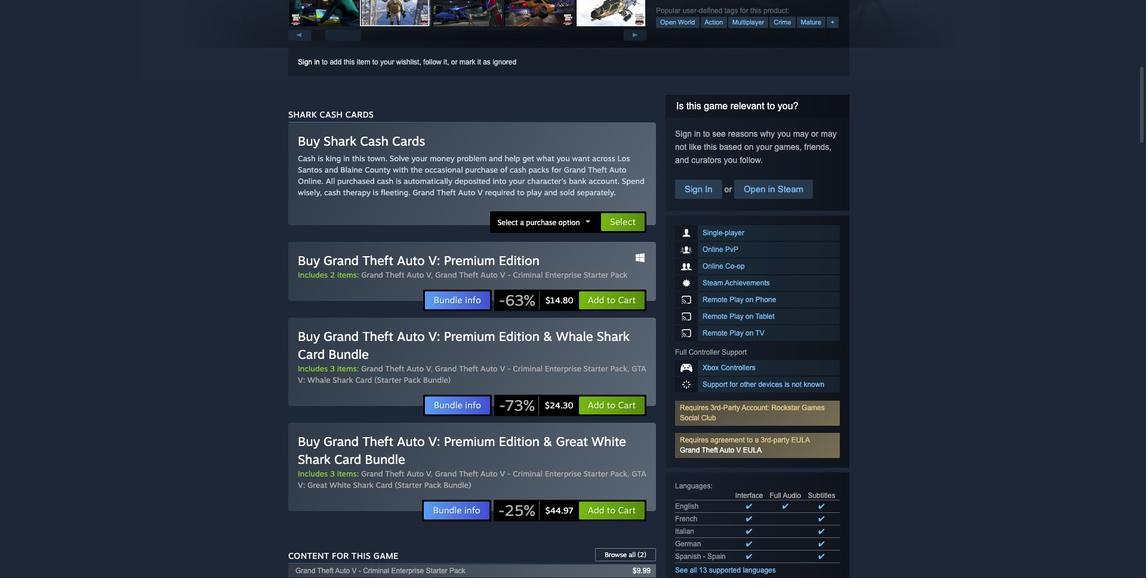 Task type: describe. For each thing, give the bounding box(es) containing it.
achievements
[[725, 279, 770, 287]]

online for online pvp
[[703, 245, 724, 254]]

italian
[[675, 527, 695, 536]]

whale inside the gta v: whale shark card (starter pack bundle)
[[308, 375, 331, 384]]

starter inside buy grand theft auto v: premium edition includes 2 items: grand theft auto v , grand theft auto v - criminal enterprise starter pack
[[584, 270, 609, 279]]

action link
[[701, 17, 727, 28]]

great inside gta v: great white shark card (starter pack bundle)
[[308, 480, 327, 490]]

remote for remote play on tablet
[[703, 312, 728, 321]]

grand theft auto v - criminal enterprise starter pack
[[296, 567, 466, 575]]

auto inside the buy grand theft auto v: premium edition & great white shark card bundle
[[397, 433, 425, 449]]

shark inside the buy grand theft auto v: premium edition & great white shark card bundle
[[298, 451, 331, 467]]

user-
[[683, 6, 699, 15]]

grand theft auto v link for -73%
[[361, 364, 431, 373]]

sign in to add this item to your wishlist, follow it, or mark it as ignored
[[298, 58, 517, 66]]

0 horizontal spatial steam
[[703, 279, 724, 287]]

bundle) inside gta v: great white shark card (starter pack bundle)
[[444, 480, 472, 490]]

2 vertical spatial cash
[[324, 187, 341, 197]]

buy grand theft auto v: premium edition & whale shark card bundle
[[298, 328, 630, 362]]

bundle info link for -25%
[[424, 501, 490, 520]]

select a purchase option
[[498, 218, 580, 227]]

to inside buy shark cash cards cash is king in this town. solve your money problem and help get what you want across los santos and blaine county with the occasional purchase of cash packs for grand theft auto online. all purchased cash is automatically deposited into your character's bank account. spend wisely, cash therapy is fleeting. grand theft auto v required to play and sold separately.
[[517, 187, 525, 197]]

this right add at the left top of page
[[344, 58, 355, 66]]

phone
[[756, 295, 777, 304]]

open world link
[[656, 17, 700, 28]]

premium for -73%
[[444, 328, 495, 344]]

multiplayer link
[[729, 17, 769, 28]]

item
[[357, 58, 371, 66]]

to right '$14.80'
[[607, 294, 616, 306]]

select link
[[601, 212, 646, 232]]

this up multiplayer
[[751, 6, 762, 15]]

on for tablet
[[746, 312, 754, 321]]

open for open in steam
[[744, 184, 766, 194]]

it,
[[444, 58, 449, 66]]

option
[[559, 218, 580, 227]]

buy grand theft auto v: premium edition & great white shark card bundle
[[298, 433, 626, 467]]

wishlist,
[[396, 58, 421, 66]]

& for 25%
[[543, 433, 553, 449]]

money
[[430, 153, 455, 163]]

to inside requires agreement to a 3rd-party eula grand theft auto v eula
[[747, 436, 753, 444]]

audio
[[783, 491, 801, 500]]

action
[[705, 18, 723, 26]]

full audio
[[770, 491, 801, 500]]

occasional
[[425, 165, 463, 174]]

devices
[[759, 380, 783, 389]]

v: for bundle
[[429, 328, 441, 344]]

bank
[[569, 176, 587, 186]]

a inside requires agreement to a 3rd-party eula grand theft auto v eula
[[755, 436, 759, 444]]

to inside sign in to see reasons why you may or may not like this based on your games, friends, and curators you follow.
[[703, 129, 710, 138]]

tablet
[[756, 312, 775, 321]]

1 vertical spatial support
[[703, 380, 728, 389]]

play
[[527, 187, 542, 197]]

theft inside requires agreement to a 3rd-party eula grand theft auto v eula
[[702, 446, 718, 454]]

and up of
[[489, 153, 503, 163]]

pvp
[[726, 245, 739, 254]]

0 horizontal spatial or
[[451, 58, 458, 66]]

for
[[332, 550, 349, 561]]

1 vertical spatial cash
[[360, 133, 389, 149]]

buy shark cash cards cash is king in this town. solve your money problem and help get what you want across los santos and blaine county with the occasional purchase of cash packs for grand theft auto online. all purchased cash is automatically deposited into your character's bank account. spend wisely, cash therapy is fleeting. grand theft auto v required to play and sold separately.
[[298, 133, 645, 197]]

to left add at the left top of page
[[322, 58, 328, 66]]

based
[[720, 142, 742, 152]]

info for -25%
[[465, 504, 481, 516]]

open in steam
[[744, 184, 804, 194]]

includes 3 items: grand theft auto v , grand theft auto v - criminal enterprise starter pack , for -25%
[[298, 469, 632, 478]]

grand theft auto v - criminal enterprise starter pack link for -25%
[[435, 469, 628, 478]]

interface
[[736, 491, 763, 500]]

see
[[713, 129, 726, 138]]

3 for -73%
[[330, 364, 335, 373]]

auto inside buy grand theft auto v: premium edition & whale shark card bundle
[[397, 328, 425, 344]]

bundle info for -73%
[[434, 399, 481, 411]]

grand inside requires agreement to a 3rd-party eula grand theft auto v eula
[[680, 446, 700, 454]]

see all 13 supported languages
[[675, 566, 776, 574]]

pack inside gta v: great white shark card (starter pack bundle)
[[425, 480, 441, 490]]

shark inside gta v: great white shark card (starter pack bundle)
[[353, 480, 374, 490]]

german
[[675, 540, 701, 548]]

premium for -25%
[[444, 433, 495, 449]]

bundle for -63%
[[434, 294, 463, 306]]

full for full audio
[[770, 491, 782, 500]]

criminal inside buy grand theft auto v: premium edition includes 2 items: grand theft auto v , grand theft auto v - criminal enterprise starter pack
[[513, 270, 543, 279]]

into
[[493, 176, 507, 186]]

is left king
[[318, 153, 324, 163]]

(starter inside gta v: great white shark card (starter pack bundle)
[[395, 480, 422, 490]]

separately.
[[577, 187, 616, 197]]

want
[[572, 153, 590, 163]]

sign in link
[[675, 180, 722, 199]]

buy for buy grand theft auto v: premium edition & whale shark card bundle
[[298, 328, 320, 344]]

- up the "-73%"
[[508, 364, 511, 373]]

grand theft auto v eula link
[[680, 446, 762, 454]]

buy for buy grand theft auto v: premium edition & great white shark card bundle
[[298, 433, 320, 449]]

1 horizontal spatial not
[[792, 380, 802, 389]]

follow.
[[740, 155, 763, 165]]

2 horizontal spatial you
[[778, 129, 791, 138]]

open for open world
[[660, 18, 677, 26]]

bundle info for -63%
[[434, 294, 481, 306]]

this inside sign in to see reasons why you may or may not like this based on your games, friends, and curators you follow.
[[704, 142, 717, 152]]

solve
[[390, 153, 409, 163]]

reasons
[[728, 129, 758, 138]]

gta v: great white shark card (starter pack bundle) link
[[298, 469, 647, 490]]

v: for theft
[[429, 252, 441, 268]]

2
[[330, 270, 335, 279]]

it
[[478, 58, 481, 66]]

browse
[[605, 550, 627, 559]]

0 vertical spatial support
[[722, 348, 747, 356]]

enterprise up '$44.97'
[[545, 469, 582, 478]]

edition for 25%
[[499, 433, 540, 449]]

white inside the buy grand theft auto v: premium edition & great white shark card bundle
[[592, 433, 626, 449]]

63%
[[506, 291, 536, 309]]

is down 'with'
[[396, 176, 402, 186]]

- up -25%
[[508, 469, 511, 478]]

get
[[523, 153, 535, 163]]

v inside buy shark cash cards cash is king in this town. solve your money problem and help get what you want across los santos and blaine county with the occasional purchase of cash packs for grand theft auto online. all purchased cash is automatically deposited into your character's bank account. spend wisely, cash therapy is fleeting. grand theft auto v required to play and sold separately.
[[478, 187, 483, 197]]

the
[[411, 165, 423, 174]]

sign for sign in to add this item to your wishlist, follow it, or mark it as ignored
[[298, 58, 312, 66]]

and up all in the top of the page
[[325, 165, 338, 174]]

support for other devices is not known link
[[675, 377, 840, 392]]

- down this
[[359, 567, 361, 575]]

all for browse
[[629, 550, 636, 559]]

automatically
[[404, 176, 453, 186]]

you inside buy shark cash cards cash is king in this town. solve your money problem and help get what you want across los santos and blaine county with the occasional purchase of cash packs for grand theft auto online. all purchased cash is automatically deposited into your character's bank account. spend wisely, cash therapy is fleeting. grand theft auto v required to play and sold separately.
[[557, 153, 570, 163]]

1 grand theft auto v - criminal enterprise starter pack link from the top
[[435, 270, 628, 279]]

see
[[675, 566, 688, 574]]

2 vertical spatial cash
[[298, 153, 316, 163]]

criminal up 73%
[[513, 364, 543, 373]]

packs
[[529, 165, 549, 174]]

play for tv
[[730, 329, 744, 337]]

spanish - spain
[[675, 552, 726, 561]]

includes for -25%
[[298, 469, 328, 478]]

-25%
[[498, 501, 536, 519]]

pack inside buy grand theft auto v: premium edition includes 2 items: grand theft auto v , grand theft auto v - criminal enterprise starter pack
[[611, 270, 628, 279]]

card inside the buy grand theft auto v: premium edition & great white shark card bundle
[[334, 451, 361, 467]]

add for -63%
[[588, 294, 605, 306]]

in for sign in to see reasons why you may or may not like this based on your games, friends, and curators you follow.
[[694, 129, 701, 138]]

add for -73%
[[588, 399, 605, 411]]

3 for -25%
[[330, 469, 335, 478]]

1 grand theft auto v link from the top
[[361, 270, 431, 279]]

purchased
[[337, 176, 375, 186]]

is right devices
[[785, 380, 790, 389]]

remote play on tv
[[703, 329, 765, 337]]

not inside sign in to see reasons why you may or may not like this based on your games, friends, and curators you follow.
[[675, 142, 687, 152]]

play for tablet
[[730, 312, 744, 321]]

items: for -73%
[[337, 364, 359, 373]]

your left wishlist,
[[380, 58, 394, 66]]

, inside buy grand theft auto v: premium edition includes 2 items: grand theft auto v , grand theft auto v - criminal enterprise starter pack
[[431, 270, 433, 279]]

pack inside the gta v: whale shark card (starter pack bundle)
[[404, 375, 421, 384]]

relevant
[[731, 101, 765, 111]]

enterprise inside buy grand theft auto v: premium edition includes 2 items: grand theft auto v , grand theft auto v - criminal enterprise starter pack
[[545, 270, 582, 279]]

v: inside gta v: great white shark card (starter pack bundle)
[[298, 480, 305, 490]]

+
[[831, 18, 835, 26]]

select for select a purchase option
[[498, 218, 518, 227]]

support for other devices is not known
[[703, 380, 825, 389]]

follow
[[423, 58, 442, 66]]

grand inside buy grand theft auto v: premium edition & whale shark card bundle
[[324, 328, 359, 344]]

includes for -73%
[[298, 364, 328, 373]]

single-player
[[703, 229, 745, 237]]

3rd- inside requires 3rd-party account: rockstar games social club
[[711, 404, 724, 412]]

friends,
[[805, 142, 832, 152]]

online co-op
[[703, 262, 745, 270]]

spain
[[708, 552, 726, 561]]

spanish
[[675, 552, 701, 561]]

your up the the
[[412, 153, 428, 163]]

for inside buy shark cash cards cash is king in this town. solve your money problem and help get what you want across los santos and blaine county with the occasional purchase of cash packs for grand theft auto online. all purchased cash is automatically deposited into your character's bank account. spend wisely, cash therapy is fleeting. grand theft auto v required to play and sold separately.
[[552, 165, 562, 174]]

what
[[537, 153, 555, 163]]

party
[[724, 404, 740, 412]]

3rd- inside requires agreement to a 3rd-party eula grand theft auto v eula
[[761, 436, 774, 444]]

to right $24.30
[[607, 399, 616, 411]]

cart for -73%
[[618, 399, 636, 411]]

to right the item
[[372, 58, 378, 66]]

1 vertical spatial cash
[[377, 176, 394, 186]]

steam achievements
[[703, 279, 770, 287]]

spend
[[622, 176, 645, 186]]

13
[[699, 566, 707, 574]]

shark inside buy shark cash cards cash is king in this town. solve your money problem and help get what you want across los santos and blaine county with the occasional purchase of cash packs for grand theft auto online. all purchased cash is automatically deposited into your character's bank account. spend wisely, cash therapy is fleeting. grand theft auto v required to play and sold separately.
[[324, 133, 357, 149]]

0 horizontal spatial cards
[[346, 109, 374, 119]]

in inside buy shark cash cards cash is king in this town. solve your money problem and help get what you want across los santos and blaine county with the occasional purchase of cash packs for grand theft auto online. all purchased cash is automatically deposited into your character's bank account. spend wisely, cash therapy is fleeting. grand theft auto v required to play and sold separately.
[[343, 153, 350, 163]]

remote play on tablet link
[[675, 309, 840, 324]]

or inside sign in to see reasons why you may or may not like this based on your games, friends, and curators you follow.
[[812, 129, 819, 138]]

and down the "character's"
[[544, 187, 558, 197]]

to left you?
[[767, 101, 775, 111]]

single-
[[703, 229, 725, 237]]

is right therapy at top left
[[373, 187, 379, 197]]

1 horizontal spatial you
[[724, 155, 738, 165]]

buy grand theft auto v: premium edition includes 2 items: grand theft auto v , grand theft auto v - criminal enterprise starter pack
[[298, 252, 628, 279]]

- down buy grand theft auto v: premium edition includes 2 items: grand theft auto v , grand theft auto v - criminal enterprise starter pack
[[499, 291, 506, 309]]

v inside requires agreement to a 3rd-party eula grand theft auto v eula
[[737, 446, 741, 454]]

criminal up 25%
[[513, 469, 543, 478]]

with
[[393, 165, 409, 174]]

(starter inside the gta v: whale shark card (starter pack bundle)
[[374, 375, 402, 384]]

1 horizontal spatial eula
[[792, 436, 810, 444]]

grand theft auto v - criminal enterprise starter pack link for -73%
[[435, 364, 628, 373]]

0 horizontal spatial a
[[520, 218, 524, 227]]

party
[[774, 436, 790, 444]]

remote play on tv link
[[675, 325, 840, 341]]



Task type: locate. For each thing, give the bounding box(es) containing it.
add for -25%
[[588, 504, 605, 516]]

0 horizontal spatial great
[[308, 480, 327, 490]]

2 vertical spatial premium
[[444, 433, 495, 449]]

shark inside the gta v: whale shark card (starter pack bundle)
[[333, 375, 353, 384]]

requires 3rd-party account: rockstar games social club
[[680, 404, 825, 422]]

card inside the gta v: whale shark card (starter pack bundle)
[[355, 375, 372, 384]]

edition inside buy grand theft auto v: premium edition & whale shark card bundle
[[499, 328, 540, 344]]

0 horizontal spatial purchase
[[465, 165, 498, 174]]

1 vertical spatial white
[[330, 480, 351, 490]]

crime
[[774, 18, 792, 26]]

2 vertical spatial sign
[[685, 184, 703, 194]]

2 play from the top
[[730, 312, 744, 321]]

remote up full controller support
[[703, 329, 728, 337]]

online left co-
[[703, 262, 724, 270]]

1 vertical spatial add
[[588, 399, 605, 411]]

0 vertical spatial sign
[[298, 58, 312, 66]]

in inside sign in to see reasons why you may or may not like this based on your games, friends, and curators you follow.
[[694, 129, 701, 138]]

county
[[365, 165, 391, 174]]

1 horizontal spatial white
[[592, 433, 626, 449]]

info down gta v: great white shark card (starter pack bundle)
[[465, 504, 481, 516]]

game
[[374, 550, 399, 561]]

items: for -25%
[[337, 469, 359, 478]]

bundle) inside the gta v: whale shark card (starter pack bundle)
[[423, 375, 451, 384]]

full left the audio
[[770, 491, 782, 500]]

all left (2)
[[629, 550, 636, 559]]

this inside buy shark cash cards cash is king in this town. solve your money problem and help get what you want across los santos and blaine county with the occasional purchase of cash packs for grand theft auto online. all purchased cash is automatically deposited into your character's bank account. spend wisely, cash therapy is fleeting. grand theft auto v required to play and sold separately.
[[352, 153, 365, 163]]

english
[[675, 502, 699, 510]]

2 3 from the top
[[330, 469, 335, 478]]

0 vertical spatial info
[[465, 294, 481, 306]]

play down 'steam achievements'
[[730, 295, 744, 304]]

& inside the buy grand theft auto v: premium edition & great white shark card bundle
[[543, 433, 553, 449]]

1 vertical spatial 3rd-
[[761, 436, 774, 444]]

3 add from the top
[[588, 504, 605, 516]]

2 items: from the top
[[337, 364, 359, 373]]

1 vertical spatial grand theft auto v - criminal enterprise starter pack link
[[435, 364, 628, 373]]

0 horizontal spatial may
[[793, 129, 809, 138]]

includes inside buy grand theft auto v: premium edition includes 2 items: grand theft auto v , grand theft auto v - criminal enterprise starter pack
[[298, 270, 328, 279]]

1 add from the top
[[588, 294, 605, 306]]

cash down county
[[377, 176, 394, 186]]

enterprise down "game"
[[391, 567, 424, 575]]

1 horizontal spatial whale
[[556, 328, 593, 344]]

3 cart from the top
[[618, 504, 636, 516]]

not left known
[[792, 380, 802, 389]]

2 vertical spatial includes
[[298, 469, 328, 478]]

0 vertical spatial requires
[[680, 404, 709, 412]]

great
[[556, 433, 588, 449], [308, 480, 327, 490]]

cards inside buy shark cash cards cash is king in this town. solve your money problem and help get what you want across los santos and blaine county with the occasional purchase of cash packs for grand theft auto online. all purchased cash is automatically deposited into your character's bank account. spend wisely, cash therapy is fleeting. grand theft auto v required to play and sold separately.
[[392, 133, 425, 149]]

content for this game
[[288, 550, 399, 561]]

1 vertical spatial bundle info
[[434, 399, 481, 411]]

los
[[618, 153, 630, 163]]

edition
[[499, 252, 540, 268], [499, 328, 540, 344], [499, 433, 540, 449]]

requires for requires agreement to a 3rd-party eula grand theft auto v eula
[[680, 436, 709, 444]]

all left 13 at the bottom of the page
[[690, 566, 697, 574]]

1 vertical spatial includes 3 items: grand theft auto v , grand theft auto v - criminal enterprise starter pack ,
[[298, 469, 632, 478]]

1 vertical spatial cards
[[392, 133, 425, 149]]

sign in link
[[298, 58, 320, 66]]

grand theft auto v link for -25%
[[361, 469, 431, 478]]

& inside buy grand theft auto v: premium edition & whale shark card bundle
[[543, 328, 553, 344]]

0 vertical spatial (starter
[[374, 375, 402, 384]]

your inside sign in to see reasons why you may or may not like this based on your games, friends, and curators you follow.
[[756, 142, 773, 152]]

0 vertical spatial bundle info
[[434, 294, 481, 306]]

play for phone
[[730, 295, 744, 304]]

2 add from the top
[[588, 399, 605, 411]]

add to cart right $24.30
[[588, 399, 636, 411]]

controllers
[[721, 364, 756, 372]]

mature link
[[797, 17, 826, 28]]

on left tablet
[[746, 312, 754, 321]]

1 includes 3 items: grand theft auto v , grand theft auto v - criminal enterprise starter pack , from the top
[[298, 364, 632, 373]]

premium inside buy grand theft auto v: premium edition includes 2 items: grand theft auto v , grand theft auto v - criminal enterprise starter pack
[[444, 252, 495, 268]]

enterprise up '$14.80'
[[545, 270, 582, 279]]

1 vertical spatial premium
[[444, 328, 495, 344]]

sign up like
[[675, 129, 692, 138]]

select
[[610, 216, 636, 227], [498, 218, 518, 227]]

0 vertical spatial 3rd-
[[711, 404, 724, 412]]

santos
[[298, 165, 322, 174]]

1 vertical spatial cart
[[618, 399, 636, 411]]

grand theft auto v - criminal enterprise starter pack link up 63% on the bottom left of the page
[[435, 270, 628, 279]]

0 vertical spatial a
[[520, 218, 524, 227]]

info
[[465, 294, 481, 306], [465, 399, 481, 411], [465, 504, 481, 516]]

in up "blaine" at left top
[[343, 153, 350, 163]]

required
[[485, 187, 515, 197]]

add to cart link up browse
[[578, 501, 646, 520]]

online for online co-op
[[703, 262, 724, 270]]

0 vertical spatial full
[[675, 348, 687, 356]]

character's
[[527, 176, 567, 186]]

op
[[737, 262, 745, 270]]

add to cart link right '$14.80'
[[578, 291, 646, 310]]

1 add to cart from the top
[[588, 294, 636, 306]]

1 vertical spatial steam
[[703, 279, 724, 287]]

0 vertical spatial premium
[[444, 252, 495, 268]]

see all 13 supported languages link
[[675, 566, 776, 574]]

buy for buy shark cash cards cash is king in this town. solve your money problem and help get what you want across los santos and blaine county with the occasional purchase of cash packs for grand theft auto online. all purchased cash is automatically deposited into your character's bank account. spend wisely, cash therapy is fleeting. grand theft auto v required to play and sold separately.
[[298, 133, 320, 149]]

on for tv
[[746, 329, 754, 337]]

theft inside the buy grand theft auto v: premium edition & great white shark card bundle
[[363, 433, 394, 449]]

you down based
[[724, 155, 738, 165]]

gta
[[632, 364, 647, 373], [632, 469, 647, 478]]

add to cart for -63%
[[588, 294, 636, 306]]

buy inside the buy grand theft auto v: premium edition & great white shark card bundle
[[298, 433, 320, 449]]

bundle info link for -73%
[[424, 396, 491, 415]]

theft inside buy grand theft auto v: premium edition & whale shark card bundle
[[363, 328, 394, 344]]

great inside the buy grand theft auto v: premium edition & great white shark card bundle
[[556, 433, 588, 449]]

3 edition from the top
[[499, 433, 540, 449]]

1 vertical spatial online
[[703, 262, 724, 270]]

add to cart
[[588, 294, 636, 306], [588, 399, 636, 411], [588, 504, 636, 516]]

bundle info down gta v: great white shark card (starter pack bundle) link
[[433, 504, 481, 516]]

add to cart for -73%
[[588, 399, 636, 411]]

other
[[740, 380, 757, 389]]

1 buy from the top
[[298, 133, 320, 149]]

white
[[592, 433, 626, 449], [330, 480, 351, 490]]

you?
[[778, 101, 799, 111]]

supported
[[709, 566, 741, 574]]

2 add to cart from the top
[[588, 399, 636, 411]]

2 grand theft auto v - criminal enterprise starter pack link from the top
[[435, 364, 628, 373]]

purchase up the deposited
[[465, 165, 498, 174]]

1 edition from the top
[[499, 252, 540, 268]]

(starter
[[374, 375, 402, 384], [395, 480, 422, 490]]

v: inside buy grand theft auto v: premium edition & whale shark card bundle
[[429, 328, 441, 344]]

items: inside buy grand theft auto v: premium edition includes 2 items: grand theft auto v , grand theft auto v - criminal enterprise starter pack
[[337, 270, 359, 279]]

agreement
[[711, 436, 745, 444]]

online down single-
[[703, 245, 724, 254]]

may up games,
[[793, 129, 809, 138]]

player
[[725, 229, 745, 237]]

1 vertical spatial open
[[744, 184, 766, 194]]

2 horizontal spatial or
[[812, 129, 819, 138]]

popular user-defined tags for this product:
[[656, 6, 790, 15]]

sign in
[[685, 184, 713, 194]]

0 vertical spatial bundle)
[[423, 375, 451, 384]]

all
[[326, 176, 335, 186]]

0 vertical spatial white
[[592, 433, 626, 449]]

bundle
[[434, 294, 463, 306], [329, 346, 369, 362], [434, 399, 463, 411], [365, 451, 406, 467], [433, 504, 462, 516]]

cart for -25%
[[618, 504, 636, 516]]

$9.99
[[633, 567, 651, 575]]

purchase left option in the top of the page
[[526, 218, 557, 227]]

2 grand theft auto v link from the top
[[361, 364, 431, 373]]

2 horizontal spatial cash
[[510, 165, 527, 174]]

1 horizontal spatial may
[[821, 129, 837, 138]]

languages
[[743, 566, 776, 574]]

cash down all in the top of the page
[[324, 187, 341, 197]]

1 play from the top
[[730, 295, 744, 304]]

2 may from the left
[[821, 129, 837, 138]]

on up follow.
[[745, 142, 754, 152]]

to left play
[[517, 187, 525, 197]]

1 3 from the top
[[330, 364, 335, 373]]

support up controllers
[[722, 348, 747, 356]]

2 horizontal spatial for
[[740, 6, 749, 15]]

full for full controller support
[[675, 348, 687, 356]]

of
[[500, 165, 508, 174]]

v: for card
[[429, 433, 441, 449]]

blaine
[[341, 165, 363, 174]]

add to cart for -25%
[[588, 504, 636, 516]]

2 vertical spatial for
[[730, 380, 738, 389]]

bundle info link for -63%
[[424, 291, 491, 310]]

or right in at the right top of the page
[[722, 184, 735, 194]]

online inside online co-op link
[[703, 262, 724, 270]]

buy inside buy grand theft auto v: premium edition includes 2 items: grand theft auto v , grand theft auto v - criminal enterprise starter pack
[[298, 252, 320, 268]]

cards up town. at the left
[[346, 109, 374, 119]]

and inside sign in to see reasons why you may or may not like this based on your games, friends, and curators you follow.
[[675, 155, 689, 165]]

0 vertical spatial add to cart link
[[578, 291, 646, 310]]

in for open in steam
[[768, 184, 775, 194]]

2 vertical spatial add to cart link
[[578, 501, 646, 520]]

is
[[318, 153, 324, 163], [396, 176, 402, 186], [373, 187, 379, 197], [785, 380, 790, 389]]

white inside gta v: great white shark card (starter pack bundle)
[[330, 480, 351, 490]]

2 vertical spatial grand theft auto v - criminal enterprise starter pack link
[[435, 469, 628, 478]]

1 items: from the top
[[337, 270, 359, 279]]

1 horizontal spatial for
[[730, 380, 738, 389]]

cash down "help"
[[510, 165, 527, 174]]

is this game relevant to you?
[[677, 101, 799, 111]]

edition inside the buy grand theft auto v: premium edition & great white shark card bundle
[[499, 433, 540, 449]]

3 includes from the top
[[298, 469, 328, 478]]

in inside open in steam link
[[768, 184, 775, 194]]

1 vertical spatial sign
[[675, 129, 692, 138]]

& for 73%
[[543, 328, 553, 344]]

whale
[[556, 328, 593, 344], [308, 375, 331, 384]]

grand theft auto v - criminal enterprise starter pack link up 73%
[[435, 364, 628, 373]]

v: inside the gta v: whale shark card (starter pack bundle)
[[298, 375, 305, 384]]

3rd- down requires 3rd-party account: rockstar games social club at the bottom right of page
[[761, 436, 774, 444]]

in for sign in to add this item to your wishlist, follow it, or mark it as ignored
[[314, 58, 320, 66]]

full controller support
[[675, 348, 747, 356]]

0 vertical spatial cash
[[510, 165, 527, 174]]

1 vertical spatial for
[[552, 165, 562, 174]]

2 vertical spatial bundle info
[[433, 504, 481, 516]]

1 vertical spatial great
[[308, 480, 327, 490]]

2 vertical spatial remote
[[703, 329, 728, 337]]

includes 3 items: grand theft auto v , grand theft auto v - criminal enterprise starter pack , down buy grand theft auto v: premium edition & whale shark card bundle
[[298, 364, 632, 373]]

3 grand theft auto v - criminal enterprise starter pack link from the top
[[435, 469, 628, 478]]

2 premium from the top
[[444, 328, 495, 344]]

sign for sign in
[[685, 184, 703, 194]]

2 online from the top
[[703, 262, 724, 270]]

cards
[[346, 109, 374, 119], [392, 133, 425, 149]]

add right '$14.80'
[[588, 294, 605, 306]]

1 cart from the top
[[618, 294, 636, 306]]

2 & from the top
[[543, 433, 553, 449]]

online.
[[298, 176, 324, 186]]

2 vertical spatial or
[[722, 184, 735, 194]]

2 horizontal spatial cash
[[360, 133, 389, 149]]

includes 3 items: grand theft auto v , grand theft auto v - criminal enterprise starter pack , for -73%
[[298, 364, 632, 373]]

town.
[[368, 153, 388, 163]]

account: rockstar
[[742, 404, 800, 412]]

may up friends,
[[821, 129, 837, 138]]

buy for buy grand theft auto v: premium edition includes 2 items: grand theft auto v , grand theft auto v - criminal enterprise starter pack
[[298, 252, 320, 268]]

0 vertical spatial grand theft auto v link
[[361, 270, 431, 279]]

1 horizontal spatial cards
[[392, 133, 425, 149]]

is
[[677, 101, 684, 111]]

premium inside buy grand theft auto v: premium edition & whale shark card bundle
[[444, 328, 495, 344]]

a left party
[[755, 436, 759, 444]]

sign in to see reasons why you may or may not like this based on your games, friends, and curators you follow.
[[675, 129, 837, 165]]

french
[[675, 515, 698, 523]]

1 vertical spatial 3
[[330, 469, 335, 478]]

includes 3 items: grand theft auto v , grand theft auto v - criminal enterprise starter pack , down the buy grand theft auto v: premium edition & great white shark card bundle
[[298, 469, 632, 478]]

whale inside buy grand theft auto v: premium edition & whale shark card bundle
[[556, 328, 593, 344]]

eula right party
[[792, 436, 810, 444]]

2 cart from the top
[[618, 399, 636, 411]]

- left spain
[[703, 552, 706, 561]]

gta for -25%
[[632, 469, 647, 478]]

edition inside buy grand theft auto v: premium edition includes 2 items: grand theft auto v , grand theft auto v - criminal enterprise starter pack
[[499, 252, 540, 268]]

gta inside gta v: great white shark card (starter pack bundle)
[[632, 469, 647, 478]]

bundle inside the buy grand theft auto v: premium edition & great white shark card bundle
[[365, 451, 406, 467]]

1 horizontal spatial all
[[690, 566, 697, 574]]

0 horizontal spatial cash
[[298, 153, 316, 163]]

on for phone
[[746, 295, 754, 304]]

0 vertical spatial play
[[730, 295, 744, 304]]

remote play on phone link
[[675, 292, 840, 307]]

0 vertical spatial add
[[588, 294, 605, 306]]

play inside 'link'
[[730, 312, 744, 321]]

for up multiplayer
[[740, 6, 749, 15]]

remote down 'steam achievements'
[[703, 295, 728, 304]]

select for select
[[610, 216, 636, 227]]

bundle inside buy grand theft auto v: premium edition & whale shark card bundle
[[329, 346, 369, 362]]

2 includes from the top
[[298, 364, 328, 373]]

edition for 73%
[[499, 328, 540, 344]]

to up browse
[[607, 504, 616, 516]]

browse all (2)
[[605, 550, 647, 559]]

xbox controllers
[[703, 364, 756, 372]]

1 vertical spatial edition
[[499, 328, 540, 344]]

v: inside buy grand theft auto v: premium edition includes 2 items: grand theft auto v , grand theft auto v - criminal enterprise starter pack
[[429, 252, 441, 268]]

sign for sign in to see reasons why you may or may not like this based on your games, friends, and curators you follow.
[[675, 129, 692, 138]]

0 vertical spatial add to cart
[[588, 294, 636, 306]]

1 vertical spatial whale
[[308, 375, 331, 384]]

auto
[[610, 165, 627, 174], [458, 187, 476, 197], [397, 252, 425, 268], [407, 270, 424, 279], [481, 270, 498, 279], [397, 328, 425, 344], [407, 364, 424, 373], [481, 364, 498, 373], [397, 433, 425, 449], [720, 446, 735, 454], [407, 469, 424, 478], [481, 469, 498, 478], [335, 567, 350, 575]]

this right is
[[687, 101, 702, 111]]

1 vertical spatial eula
[[743, 446, 762, 454]]

gta for -73%
[[632, 364, 647, 373]]

enterprise up $24.30
[[545, 364, 582, 373]]

in up like
[[694, 129, 701, 138]]

3 buy from the top
[[298, 328, 320, 344]]

known
[[804, 380, 825, 389]]

in
[[314, 58, 320, 66], [694, 129, 701, 138], [343, 153, 350, 163], [768, 184, 775, 194]]

0 vertical spatial or
[[451, 58, 458, 66]]

curators
[[692, 155, 722, 165]]

3 items: from the top
[[337, 469, 359, 478]]

info down the gta v: whale shark card (starter pack bundle)
[[465, 399, 481, 411]]

1 horizontal spatial steam
[[778, 184, 804, 194]]

open down popular
[[660, 18, 677, 26]]

- up -63% at the left bottom of page
[[508, 270, 511, 279]]

sign inside sign in to see reasons why you may or may not like this based on your games, friends, and curators you follow.
[[675, 129, 692, 138]]

2 requires from the top
[[680, 436, 709, 444]]

0 vertical spatial bundle info link
[[424, 291, 491, 310]]

subtitles
[[808, 491, 836, 500]]

fleeting.
[[381, 187, 411, 197]]

add to cart link for -73%
[[578, 396, 646, 415]]

1 horizontal spatial full
[[770, 491, 782, 500]]

you left want
[[557, 153, 570, 163]]

steam down online co-op
[[703, 279, 724, 287]]

0 horizontal spatial 3rd-
[[711, 404, 724, 412]]

- inside buy grand theft auto v: premium edition includes 2 items: grand theft auto v , grand theft auto v - criminal enterprise starter pack
[[508, 270, 511, 279]]

:
[[711, 482, 713, 490]]

- down the gta v: whale shark card (starter pack bundle)
[[499, 396, 506, 414]]

2 add to cart link from the top
[[578, 396, 646, 415]]

cart
[[618, 294, 636, 306], [618, 399, 636, 411], [618, 504, 636, 516]]

1 includes from the top
[[298, 270, 328, 279]]

0 vertical spatial not
[[675, 142, 687, 152]]

edition down 63% on the bottom left of the page
[[499, 328, 540, 344]]

content
[[288, 550, 329, 561]]

2 edition from the top
[[499, 328, 540, 344]]

gta inside the gta v: whale shark card (starter pack bundle)
[[632, 364, 647, 373]]

add to cart link right $24.30
[[578, 396, 646, 415]]

0 horizontal spatial whale
[[308, 375, 331, 384]]

auto inside requires agreement to a 3rd-party eula grand theft auto v eula
[[720, 446, 735, 454]]

all for see
[[690, 566, 697, 574]]

1 horizontal spatial cash
[[377, 176, 394, 186]]

on inside 'link'
[[746, 312, 754, 321]]

cart for -63%
[[618, 294, 636, 306]]

& down '$14.80'
[[543, 328, 553, 344]]

3 grand theft auto v link from the top
[[361, 469, 431, 478]]

in down sign in to see reasons why you may or may not like this based on your games, friends, and curators you follow.
[[768, 184, 775, 194]]

cards up solve
[[392, 133, 425, 149]]

bundle info link down buy grand theft auto v: premium edition includes 2 items: grand theft auto v , grand theft auto v - criminal enterprise starter pack
[[424, 291, 491, 310]]

eula down agreement
[[743, 446, 762, 454]]

add right $24.30
[[588, 399, 605, 411]]

1 remote from the top
[[703, 295, 728, 304]]

add to cart link for -63%
[[578, 291, 646, 310]]

steam achievements link
[[675, 275, 840, 291]]

card inside buy grand theft auto v: premium edition & whale shark card bundle
[[298, 346, 325, 362]]

0 vertical spatial remote
[[703, 295, 728, 304]]

this up "blaine" at left top
[[352, 153, 365, 163]]

you up games,
[[778, 129, 791, 138]]

1 vertical spatial requires
[[680, 436, 709, 444]]

king
[[326, 153, 341, 163]]

cash up town. at the left
[[360, 133, 389, 149]]

or right it,
[[451, 58, 458, 66]]

a left option in the top of the page
[[520, 218, 524, 227]]

criminal down "game"
[[363, 567, 389, 575]]

edition down 73%
[[499, 433, 540, 449]]

2 remote from the top
[[703, 312, 728, 321]]

2 vertical spatial bundle info link
[[424, 501, 490, 520]]

1 gta from the top
[[632, 364, 647, 373]]

controller
[[689, 348, 720, 356]]

2 vertical spatial grand theft auto v link
[[361, 469, 431, 478]]

0 vertical spatial items:
[[337, 270, 359, 279]]

3 play from the top
[[730, 329, 744, 337]]

4 buy from the top
[[298, 433, 320, 449]]

not left like
[[675, 142, 687, 152]]

2 vertical spatial add to cart
[[588, 504, 636, 516]]

$24.30
[[545, 400, 574, 410]]

in
[[705, 184, 713, 194]]

bundle info link down the gta v: whale shark card (starter pack bundle)
[[424, 396, 491, 415]]

requires inside requires 3rd-party account: rockstar games social club
[[680, 404, 709, 412]]

bundle info down buy grand theft auto v: premium edition includes 2 items: grand theft auto v , grand theft auto v - criminal enterprise starter pack
[[434, 294, 481, 306]]

premium inside the buy grand theft auto v: premium edition & great white shark card bundle
[[444, 433, 495, 449]]

0 vertical spatial &
[[543, 328, 553, 344]]

across
[[592, 153, 616, 163]]

help
[[505, 153, 520, 163]]

steam down games,
[[778, 184, 804, 194]]

-63%
[[499, 291, 536, 309]]

0 horizontal spatial you
[[557, 153, 570, 163]]

requires down the social
[[680, 436, 709, 444]]

0 vertical spatial for
[[740, 6, 749, 15]]

add
[[330, 58, 342, 66]]

add to cart link for -25%
[[578, 501, 646, 520]]

1 vertical spatial &
[[543, 433, 553, 449]]

v: inside the buy grand theft auto v: premium edition & great white shark card bundle
[[429, 433, 441, 449]]

2 vertical spatial cart
[[618, 504, 636, 516]]

open world
[[660, 18, 695, 26]]

2 buy from the top
[[298, 252, 320, 268]]

bundle info for -25%
[[433, 504, 481, 516]]

tags
[[725, 6, 738, 15]]

open in steam link
[[735, 180, 813, 199]]

1 vertical spatial play
[[730, 312, 744, 321]]

2 vertical spatial play
[[730, 329, 744, 337]]

1 & from the top
[[543, 328, 553, 344]]

3rd- up club
[[711, 404, 724, 412]]

on left tv
[[746, 329, 754, 337]]

on left the phone
[[746, 295, 754, 304]]

1 vertical spatial purchase
[[526, 218, 557, 227]]

bundle for -25%
[[433, 504, 462, 516]]

remote up the remote play on tv
[[703, 312, 728, 321]]

0 vertical spatial cash
[[320, 109, 343, 119]]

1 online from the top
[[703, 245, 724, 254]]

multiplayer
[[733, 18, 765, 26]]

0 vertical spatial steam
[[778, 184, 804, 194]]

1 requires from the top
[[680, 404, 709, 412]]

1 horizontal spatial or
[[722, 184, 735, 194]]

games,
[[775, 142, 802, 152]]

card inside gta v: great white shark card (starter pack bundle)
[[376, 480, 393, 490]]

sign inside sign in link
[[685, 184, 703, 194]]

2 includes 3 items: grand theft auto v , grand theft auto v - criminal enterprise starter pack , from the top
[[298, 469, 632, 478]]

3 add to cart from the top
[[588, 504, 636, 516]]

0 horizontal spatial white
[[330, 480, 351, 490]]

shark inside buy grand theft auto v: premium edition & whale shark card bundle
[[597, 328, 630, 344]]

support down xbox
[[703, 380, 728, 389]]

cash
[[320, 109, 343, 119], [360, 133, 389, 149], [298, 153, 316, 163]]

remote inside 'link'
[[703, 312, 728, 321]]

1 vertical spatial grand theft auto v link
[[361, 364, 431, 373]]

your down why
[[756, 142, 773, 152]]

3 remote from the top
[[703, 329, 728, 337]]

1 vertical spatial includes
[[298, 364, 328, 373]]

1 add to cart link from the top
[[578, 291, 646, 310]]

full left 'controller'
[[675, 348, 687, 356]]

buy inside buy shark cash cards cash is king in this town. solve your money problem and help get what you want across los santos and blaine county with the occasional purchase of cash packs for grand theft auto online. all purchased cash is automatically deposited into your character's bank account. spend wisely, cash therapy is fleeting. grand theft auto v required to play and sold separately.
[[298, 133, 320, 149]]

bundle info
[[434, 294, 481, 306], [434, 399, 481, 411], [433, 504, 481, 516]]

0 horizontal spatial open
[[660, 18, 677, 26]]

open down follow.
[[744, 184, 766, 194]]

1 vertical spatial add to cart
[[588, 399, 636, 411]]

requires for requires 3rd-party account: rockstar games social club
[[680, 404, 709, 412]]

sign
[[298, 58, 312, 66], [675, 129, 692, 138], [685, 184, 703, 194]]

purchase inside buy shark cash cards cash is king in this town. solve your money problem and help get what you want across los santos and blaine county with the occasional purchase of cash packs for grand theft auto online. all purchased cash is automatically deposited into your character's bank account. spend wisely, cash therapy is fleeting. grand theft auto v required to play and sold separately.
[[465, 165, 498, 174]]

1 premium from the top
[[444, 252, 495, 268]]

bundle for -73%
[[434, 399, 463, 411]]

remote for remote play on tv
[[703, 329, 728, 337]]

grand inside the buy grand theft auto v: premium edition & great white shark card bundle
[[324, 433, 359, 449]]

grand
[[564, 165, 586, 174], [413, 187, 435, 197], [324, 252, 359, 268], [361, 270, 383, 279], [435, 270, 457, 279], [324, 328, 359, 344], [361, 364, 383, 373], [435, 364, 457, 373], [324, 433, 359, 449], [680, 446, 700, 454], [361, 469, 383, 478], [435, 469, 457, 478], [296, 567, 316, 575]]

criminal up 63% on the bottom left of the page
[[513, 270, 543, 279]]

0 vertical spatial grand theft auto v - criminal enterprise starter pack link
[[435, 270, 628, 279]]

3 premium from the top
[[444, 433, 495, 449]]

1 may from the left
[[793, 129, 809, 138]]

- down gta v: great white shark card (starter pack bundle)
[[498, 501, 505, 519]]

your right into
[[509, 176, 525, 186]]

& down $24.30
[[543, 433, 553, 449]]

online inside online pvp "link"
[[703, 245, 724, 254]]

2 gta from the top
[[632, 469, 647, 478]]

3 add to cart link from the top
[[578, 501, 646, 520]]

0 vertical spatial includes
[[298, 270, 328, 279]]

ignored
[[493, 58, 517, 66]]

remote for remote play on phone
[[703, 295, 728, 304]]

sign left add at the left top of page
[[298, 58, 312, 66]]

buy inside buy grand theft auto v: premium edition & whale shark card bundle
[[298, 328, 320, 344]]

0 horizontal spatial full
[[675, 348, 687, 356]]

on inside sign in to see reasons why you may or may not like this based on your games, friends, and curators you follow.
[[745, 142, 754, 152]]

select down required
[[498, 218, 518, 227]]

info for -73%
[[465, 399, 481, 411]]

info for -63%
[[465, 294, 481, 306]]

requires inside requires agreement to a 3rd-party eula grand theft auto v eula
[[680, 436, 709, 444]]



Task type: vqa. For each thing, say whether or not it's contained in the screenshot.
'or' to the bottom
yes



